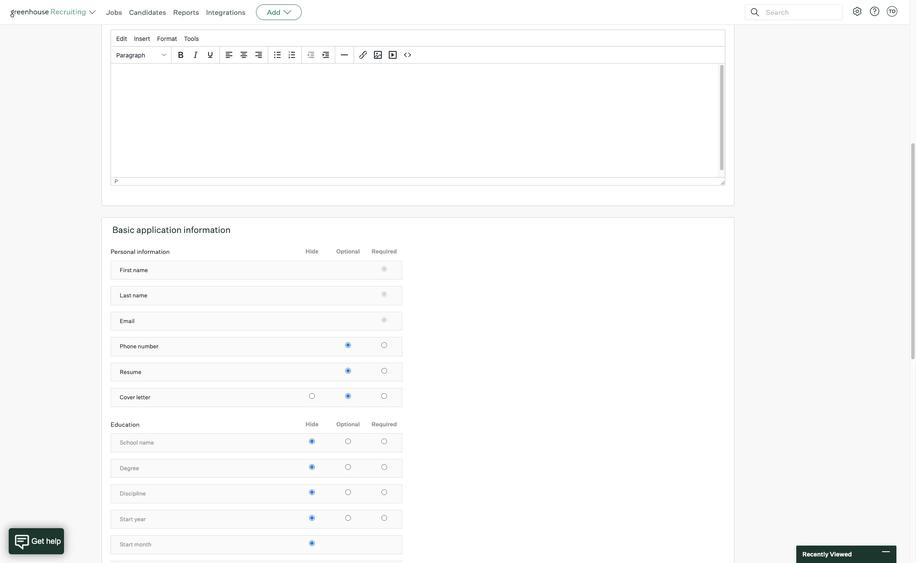 Task type: vqa. For each thing, say whether or not it's contained in the screenshot.
Filter
no



Task type: describe. For each thing, give the bounding box(es) containing it.
to
[[243, 1, 248, 8]]

0 horizontal spatial information
[[137, 248, 170, 255]]

school name
[[120, 439, 154, 446]]

menu bar containing edit
[[111, 30, 726, 47]]

edit button
[[113, 31, 131, 46]]

2 toolbar from the left
[[220, 47, 268, 64]]

education
[[111, 421, 140, 428]]

required for personal information
[[372, 248, 397, 255]]

letter
[[136, 394, 151, 401]]

benefits
[[185, 1, 208, 8]]

including benefits that appeal to a wide range of demographic groups
[[157, 1, 353, 8]]

greenhouse recruiting image
[[10, 7, 89, 17]]

including
[[157, 1, 183, 8]]

configure image
[[853, 6, 863, 17]]

start for start month
[[120, 541, 133, 548]]

basic
[[112, 225, 135, 235]]

Search text field
[[764, 6, 835, 19]]

groups
[[333, 1, 353, 8]]

start year
[[120, 516, 146, 523]]

that
[[209, 1, 221, 8]]

paragraph button
[[113, 48, 170, 62]]

start for start year
[[120, 516, 133, 523]]

p button
[[115, 178, 118, 185]]

0 vertical spatial information
[[184, 225, 231, 235]]

candidates link
[[129, 8, 166, 17]]

recently viewed
[[803, 551, 853, 558]]

jobs
[[106, 8, 122, 17]]

candidates
[[129, 8, 166, 17]]

format button
[[154, 31, 181, 46]]

insert button
[[131, 31, 154, 46]]

paragraph
[[116, 51, 145, 59]]

name for last name
[[133, 292, 148, 299]]

name for first name
[[133, 267, 148, 274]]

paragraph group
[[111, 46, 726, 64]]

resize image
[[721, 181, 726, 185]]

td
[[889, 8, 896, 14]]

demographic
[[294, 1, 332, 8]]

cover
[[120, 394, 135, 401]]

application
[[136, 225, 182, 235]]

wide
[[254, 1, 268, 8]]

format
[[157, 35, 177, 42]]

phone number
[[120, 343, 159, 350]]

add
[[267, 8, 281, 17]]

basic application information
[[112, 225, 231, 235]]

5 toolbar from the left
[[354, 47, 417, 64]]

school
[[120, 439, 138, 446]]

month
[[134, 541, 152, 548]]



Task type: locate. For each thing, give the bounding box(es) containing it.
td button
[[888, 6, 898, 17]]

name right first
[[133, 267, 148, 274]]

1 toolbar from the left
[[172, 47, 220, 64]]

start month
[[120, 541, 152, 548]]

reports link
[[173, 8, 199, 17]]

1 vertical spatial optional
[[337, 421, 360, 428]]

year
[[134, 516, 146, 523]]

last
[[120, 292, 131, 299]]

tools button
[[181, 31, 203, 46]]

toolbar
[[172, 47, 220, 64], [220, 47, 268, 64], [268, 47, 302, 64], [302, 47, 336, 64], [354, 47, 417, 64]]

name for school name
[[139, 439, 154, 446]]

optional for education
[[337, 421, 360, 428]]

reports
[[173, 8, 199, 17]]

1 vertical spatial information
[[137, 248, 170, 255]]

start
[[120, 516, 133, 523], [120, 541, 133, 548]]

name right 'school'
[[139, 439, 154, 446]]

1 hide from the top
[[306, 248, 319, 255]]

range
[[269, 1, 286, 8]]

2 optional from the top
[[337, 421, 360, 428]]

menu bar
[[111, 30, 726, 47]]

None radio
[[382, 317, 387, 323], [346, 343, 351, 348], [346, 368, 351, 374], [346, 394, 351, 399], [309, 439, 315, 445], [346, 439, 351, 445], [382, 439, 387, 445], [382, 464, 387, 470], [346, 490, 351, 496], [382, 490, 387, 496], [382, 515, 387, 521], [309, 541, 315, 547], [382, 317, 387, 323], [346, 343, 351, 348], [346, 368, 351, 374], [346, 394, 351, 399], [309, 439, 315, 445], [346, 439, 351, 445], [382, 439, 387, 445], [382, 464, 387, 470], [346, 490, 351, 496], [382, 490, 387, 496], [382, 515, 387, 521], [309, 541, 315, 547]]

2 required from the top
[[372, 421, 397, 428]]

0 vertical spatial start
[[120, 516, 133, 523]]

first
[[120, 267, 132, 274]]

resume
[[120, 369, 141, 375]]

required
[[372, 248, 397, 255], [372, 421, 397, 428]]

hide for education
[[306, 421, 319, 428]]

edit
[[116, 35, 127, 42]]

personal
[[111, 248, 136, 255]]

name
[[133, 267, 148, 274], [133, 292, 148, 299], [139, 439, 154, 446]]

1 vertical spatial hide
[[306, 421, 319, 428]]

personal information
[[111, 248, 170, 255]]

integrations
[[206, 8, 246, 17]]

optional for personal information
[[337, 248, 360, 255]]

a
[[250, 1, 253, 8]]

integrations link
[[206, 8, 246, 17]]

email
[[120, 318, 135, 325]]

1 vertical spatial name
[[133, 292, 148, 299]]

information
[[184, 225, 231, 235], [137, 248, 170, 255]]

tools
[[184, 35, 199, 42]]

3 toolbar from the left
[[268, 47, 302, 64]]

1 vertical spatial required
[[372, 421, 397, 428]]

1 vertical spatial start
[[120, 541, 133, 548]]

degree
[[120, 465, 139, 472]]

4 toolbar from the left
[[302, 47, 336, 64]]

recently
[[803, 551, 829, 558]]

2 hide from the top
[[306, 421, 319, 428]]

number
[[138, 343, 159, 350]]

discipline
[[120, 490, 146, 497]]

None radio
[[382, 266, 387, 272], [382, 292, 387, 297], [382, 343, 387, 348], [382, 368, 387, 374], [309, 394, 315, 399], [382, 394, 387, 399], [309, 464, 315, 470], [346, 464, 351, 470], [309, 490, 315, 496], [309, 515, 315, 521], [346, 515, 351, 521], [382, 266, 387, 272], [382, 292, 387, 297], [382, 343, 387, 348], [382, 368, 387, 374], [309, 394, 315, 399], [382, 394, 387, 399], [309, 464, 315, 470], [346, 464, 351, 470], [309, 490, 315, 496], [309, 515, 315, 521], [346, 515, 351, 521]]

add button
[[256, 4, 302, 20]]

viewed
[[831, 551, 853, 558]]

2 vertical spatial name
[[139, 439, 154, 446]]

0 vertical spatial name
[[133, 267, 148, 274]]

2 start from the top
[[120, 541, 133, 548]]

start left month
[[120, 541, 133, 548]]

last name
[[120, 292, 148, 299]]

cover letter
[[120, 394, 151, 401]]

start left year
[[120, 516, 133, 523]]

p
[[115, 178, 118, 185]]

0 vertical spatial required
[[372, 248, 397, 255]]

td button
[[886, 4, 900, 18]]

1 optional from the top
[[337, 248, 360, 255]]

required for education
[[372, 421, 397, 428]]

insert
[[134, 35, 150, 42]]

phone
[[120, 343, 137, 350]]

1 start from the top
[[120, 516, 133, 523]]

hide for personal information
[[306, 248, 319, 255]]

1 required from the top
[[372, 248, 397, 255]]

name right "last"
[[133, 292, 148, 299]]

0 vertical spatial optional
[[337, 248, 360, 255]]

hide
[[306, 248, 319, 255], [306, 421, 319, 428]]

0 vertical spatial hide
[[306, 248, 319, 255]]

jobs link
[[106, 8, 122, 17]]

appeal
[[222, 1, 241, 8]]

1 horizontal spatial information
[[184, 225, 231, 235]]

optional
[[337, 248, 360, 255], [337, 421, 360, 428]]

first name
[[120, 267, 148, 274]]

of
[[287, 1, 292, 8]]



